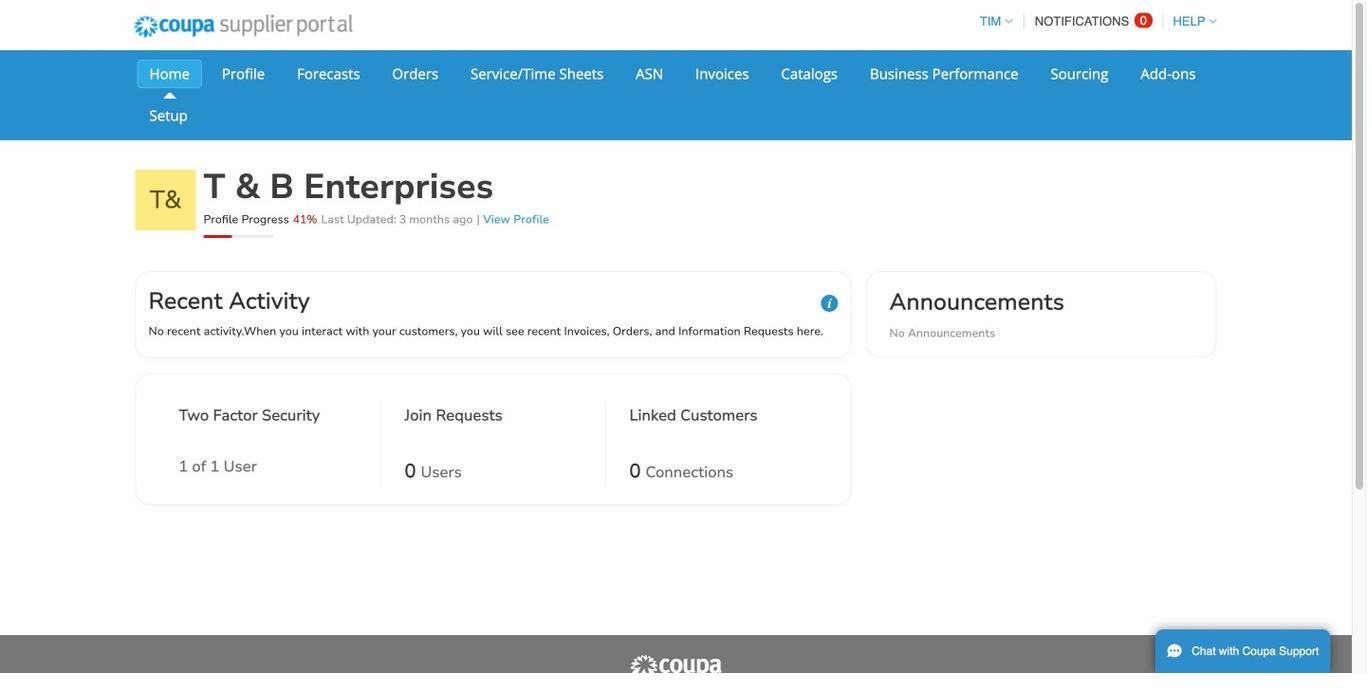Task type: locate. For each thing, give the bounding box(es) containing it.
0 vertical spatial coupa supplier portal image
[[121, 3, 365, 50]]

navigation
[[971, 3, 1217, 40]]

coupa supplier portal image
[[121, 3, 365, 50], [628, 655, 723, 674]]

1 horizontal spatial coupa supplier portal image
[[628, 655, 723, 674]]

1 vertical spatial coupa supplier portal image
[[628, 655, 723, 674]]



Task type: describe. For each thing, give the bounding box(es) containing it.
additional information image
[[821, 295, 838, 312]]

0 horizontal spatial coupa supplier portal image
[[121, 3, 365, 50]]

t& image
[[135, 170, 196, 231]]



